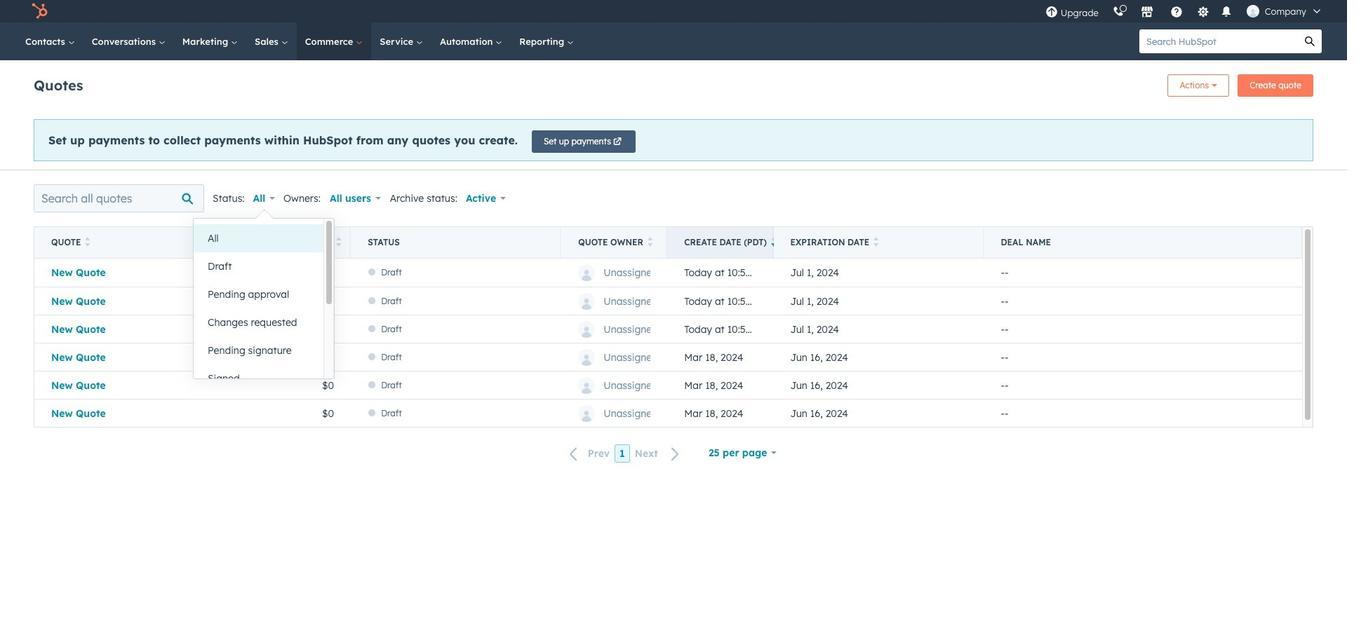 Task type: vqa. For each thing, say whether or not it's contained in the screenshot.
Link opens in a new window image
no



Task type: locate. For each thing, give the bounding box(es) containing it.
press to sort. image
[[336, 237, 342, 247]]

press to sort. element
[[85, 237, 91, 249], [336, 237, 342, 249], [648, 237, 653, 249], [874, 237, 880, 249]]

pagination navigation
[[561, 445, 689, 464]]

press to sort. image
[[85, 237, 91, 247], [648, 237, 653, 247], [874, 237, 880, 247]]

1 horizontal spatial column header
[[985, 227, 1303, 258]]

1 press to sort. element from the left
[[85, 237, 91, 249]]

0 horizontal spatial column header
[[351, 227, 562, 258]]

0 horizontal spatial press to sort. image
[[85, 237, 91, 247]]

page section element
[[0, 60, 1348, 170]]

banner inside page section element
[[34, 70, 1314, 97]]

1 press to sort. image from the left
[[85, 237, 91, 247]]

banner
[[34, 70, 1314, 97]]

1 horizontal spatial press to sort. image
[[648, 237, 653, 247]]

list box
[[194, 219, 334, 393]]

3 press to sort. image from the left
[[874, 237, 880, 247]]

4 press to sort. element from the left
[[874, 237, 880, 249]]

Search search field
[[34, 185, 204, 213]]

2 horizontal spatial press to sort. image
[[874, 237, 880, 247]]

descending sort. press to sort ascending. image
[[772, 237, 777, 247]]

menu
[[1039, 0, 1331, 22]]

marketplaces image
[[1141, 6, 1154, 19]]

column header
[[351, 227, 562, 258], [985, 227, 1303, 258]]

descending sort. press to sort ascending. element
[[772, 237, 777, 249]]



Task type: describe. For each thing, give the bounding box(es) containing it.
2 column header from the left
[[985, 227, 1303, 258]]

2 press to sort. image from the left
[[648, 237, 653, 247]]

2 press to sort. element from the left
[[336, 237, 342, 249]]

3 press to sort. element from the left
[[648, 237, 653, 249]]

Search HubSpot search field
[[1140, 29, 1299, 53]]

1 column header from the left
[[351, 227, 562, 258]]

jacob simon image
[[1247, 5, 1260, 18]]



